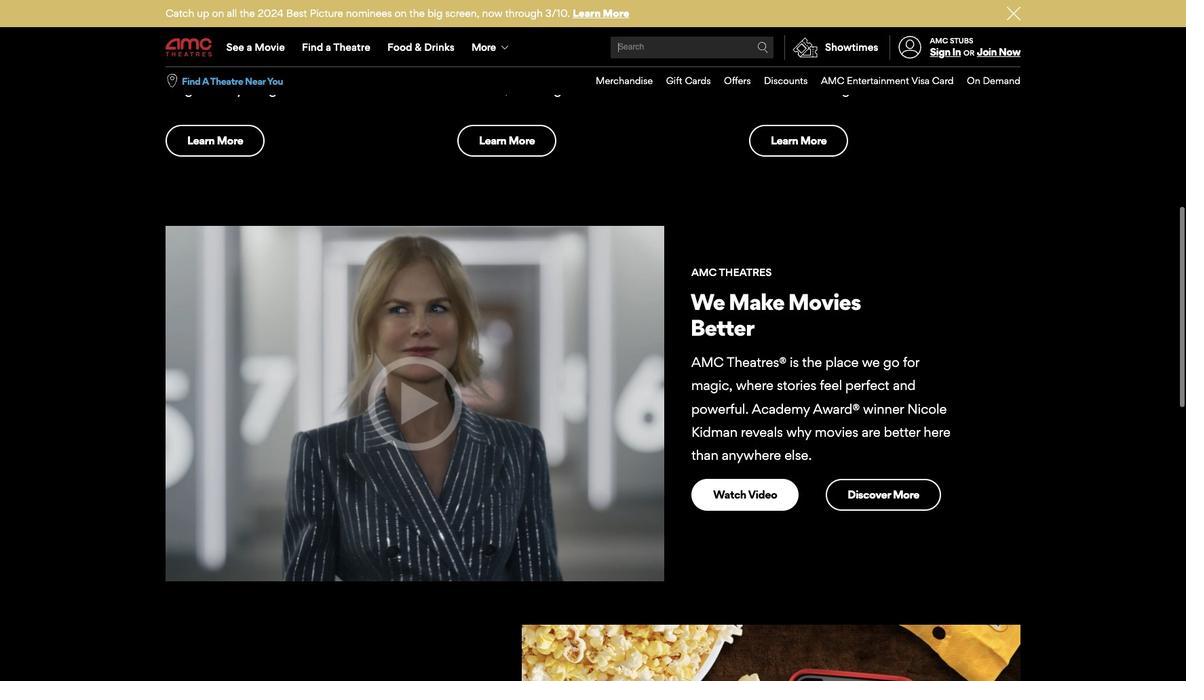 Task type: describe. For each thing, give the bounding box(es) containing it.
better
[[691, 314, 754, 341]]

or
[[964, 48, 975, 58]]

catch up on all the 2024 best picture nominees on the big screen, now through 3/10. learn more
[[166, 7, 630, 20]]

nominees
[[346, 7, 392, 20]]

in
[[953, 46, 961, 58]]

&
[[415, 41, 422, 54]]

amc for amc theatres® is the place we go for magic, where stories feel perfect and powerful. academy award® winner nicole kidman reveals why movies are better here than anywhere else.
[[692, 355, 724, 371]]

than
[[692, 447, 719, 464]]

else.
[[785, 447, 812, 464]]

stories
[[777, 378, 817, 394]]

watch video
[[713, 488, 777, 502]]

movies
[[815, 424, 859, 440]]

more button
[[463, 29, 520, 67]]

we
[[691, 289, 725, 316]]

perfect
[[846, 378, 890, 394]]

for
[[903, 355, 920, 371]]

a
[[202, 75, 209, 87]]

winner
[[863, 401, 904, 417]]

on
[[967, 75, 981, 86]]

discover
[[848, 488, 891, 502]]

menu containing merchandise
[[583, 67, 1021, 95]]

theatres
[[719, 266, 772, 279]]

see a movie
[[226, 41, 285, 54]]

discounts
[[764, 75, 808, 86]]

food & drinks
[[388, 41, 455, 54]]

are
[[862, 424, 881, 440]]

entertainment
[[847, 75, 910, 86]]

merchandise link
[[583, 67, 653, 95]]

amc for amc theatres
[[692, 266, 717, 279]]

anywhere
[[722, 447, 781, 464]]

we
[[862, 355, 880, 371]]

watch
[[713, 488, 746, 502]]

picture
[[310, 7, 343, 20]]

award®
[[813, 401, 860, 417]]

the inside amc theatres® is the place we go for magic, where stories feel perfect and powerful. academy award® winner nicole kidman reveals why movies are better here than anywhere else.
[[803, 355, 822, 371]]

gift cards link
[[653, 67, 711, 95]]

find a theatre near you
[[182, 75, 283, 87]]

amc theatres® is the place we go for magic, where stories feel perfect and powerful. academy award® winner nicole kidman reveals why movies are better here than anywhere else.
[[692, 355, 951, 464]]

see a movie link
[[218, 29, 294, 67]]

we make movies better
[[691, 289, 861, 341]]

a for movie
[[247, 41, 252, 54]]

amc stubs sign in or join now
[[930, 36, 1021, 58]]

showtimes image
[[785, 35, 825, 60]]

1 learn more from the left
[[187, 134, 243, 147]]

0 horizontal spatial the
[[240, 7, 255, 20]]

amc entertainment visa card link
[[808, 67, 954, 95]]

find for find a theatre near you
[[182, 75, 201, 87]]

now
[[482, 7, 503, 20]]

through
[[505, 7, 543, 20]]

on demand
[[967, 75, 1021, 86]]

2 learn more from the left
[[479, 134, 535, 147]]

offers
[[724, 75, 751, 86]]

big
[[428, 7, 443, 20]]

theatres®
[[727, 355, 787, 371]]

and
[[893, 378, 916, 394]]

showtimes
[[825, 41, 879, 54]]

better
[[884, 424, 921, 440]]

find for find a theatre
[[302, 41, 323, 54]]

feel
[[820, 378, 842, 394]]

sign in or join amc stubs element
[[890, 29, 1021, 67]]

stubs
[[950, 36, 974, 45]]

video
[[748, 488, 777, 502]]

amc entertainment visa card
[[821, 75, 954, 86]]

make
[[729, 289, 785, 316]]

watch video link
[[692, 479, 799, 511]]

magic,
[[692, 378, 733, 394]]

menu containing more
[[166, 29, 1021, 67]]

nicole
[[908, 401, 947, 417]]

join
[[977, 46, 997, 58]]

3/10.
[[546, 7, 570, 20]]

you
[[267, 75, 283, 87]]

on demand link
[[954, 67, 1021, 95]]

showtimes link
[[785, 35, 879, 60]]

3 learn more from the left
[[771, 134, 827, 147]]



Task type: vqa. For each thing, say whether or not it's contained in the screenshot.
the Discover
yes



Task type: locate. For each thing, give the bounding box(es) containing it.
sign in button
[[930, 46, 961, 58]]

menu down showtimes image
[[583, 67, 1021, 95]]

0 horizontal spatial find
[[182, 75, 201, 87]]

1 vertical spatial theatre
[[210, 75, 243, 87]]

1 vertical spatial menu
[[583, 67, 1021, 95]]

now
[[999, 46, 1021, 58]]

demand
[[983, 75, 1021, 86]]

find inside button
[[182, 75, 201, 87]]

1 on from the left
[[212, 7, 224, 20]]

2 horizontal spatial the
[[803, 355, 822, 371]]

0 vertical spatial theatre
[[333, 41, 371, 54]]

all
[[227, 7, 237, 20]]

learn more
[[187, 134, 243, 147], [479, 134, 535, 147], [771, 134, 827, 147]]

where
[[736, 378, 774, 394]]

1 horizontal spatial find
[[302, 41, 323, 54]]

0 horizontal spatial theatre
[[210, 75, 243, 87]]

food
[[388, 41, 412, 54]]

the
[[240, 7, 255, 20], [410, 7, 425, 20], [803, 355, 822, 371]]

why
[[787, 424, 812, 440]]

amc up the 'magic,'
[[692, 355, 724, 371]]

join now button
[[977, 46, 1021, 58]]

2 on from the left
[[395, 7, 407, 20]]

the right is
[[803, 355, 822, 371]]

amc theatres
[[692, 266, 772, 279]]

0 vertical spatial find
[[302, 41, 323, 54]]

here
[[924, 424, 951, 440]]

0 horizontal spatial on
[[212, 7, 224, 20]]

find a theatre near you button
[[182, 74, 283, 88]]

theatre for a
[[333, 41, 371, 54]]

menu up merchandise link
[[166, 29, 1021, 67]]

amc inside 'link'
[[821, 75, 845, 86]]

near
[[245, 75, 266, 87]]

nicole kidman image
[[166, 226, 665, 582]]

1 horizontal spatial on
[[395, 7, 407, 20]]

find down "picture"
[[302, 41, 323, 54]]

more inside button
[[472, 41, 496, 54]]

learn more link
[[573, 7, 630, 20], [166, 125, 265, 157], [458, 125, 557, 157], [749, 125, 849, 157]]

1 horizontal spatial the
[[410, 7, 425, 20]]

card
[[933, 75, 954, 86]]

a inside "link"
[[247, 41, 252, 54]]

theatre
[[333, 41, 371, 54], [210, 75, 243, 87]]

1 a from the left
[[247, 41, 252, 54]]

the right "all"
[[240, 7, 255, 20]]

discover more
[[848, 488, 920, 502]]

cards
[[685, 75, 711, 86]]

discounts link
[[751, 67, 808, 95]]

2024
[[258, 7, 284, 20]]

amc logo image
[[166, 38, 213, 57], [166, 38, 213, 57]]

search the AMC website text field
[[616, 42, 758, 53]]

on right 'nominees'
[[395, 7, 407, 20]]

on left "all"
[[212, 7, 224, 20]]

best
[[286, 7, 307, 20]]

on
[[212, 7, 224, 20], [395, 7, 407, 20]]

theatre inside button
[[210, 75, 243, 87]]

find left a
[[182, 75, 201, 87]]

find a theatre
[[302, 41, 371, 54]]

gift
[[666, 75, 683, 86]]

amc
[[930, 36, 949, 45], [821, 75, 845, 86], [692, 266, 717, 279], [692, 355, 724, 371]]

screen,
[[445, 7, 480, 20]]

theatre inside menu
[[333, 41, 371, 54]]

amc up sign
[[930, 36, 949, 45]]

0 horizontal spatial a
[[247, 41, 252, 54]]

a down "picture"
[[326, 41, 331, 54]]

visa
[[912, 75, 930, 86]]

1 horizontal spatial theatre
[[333, 41, 371, 54]]

2 horizontal spatial learn more
[[771, 134, 827, 147]]

cookie consent banner dialog
[[0, 645, 1187, 682]]

a
[[247, 41, 252, 54], [326, 41, 331, 54]]

amc down showtimes link
[[821, 75, 845, 86]]

movies
[[788, 289, 861, 316]]

place
[[826, 355, 859, 371]]

find
[[302, 41, 323, 54], [182, 75, 201, 87]]

a right see
[[247, 41, 252, 54]]

submit search icon image
[[758, 42, 768, 53]]

theatre for a
[[210, 75, 243, 87]]

find a theatre link
[[294, 29, 379, 67]]

see
[[226, 41, 244, 54]]

menu
[[166, 29, 1021, 67], [583, 67, 1021, 95]]

discover more link
[[826, 479, 941, 511]]

kidman
[[692, 424, 738, 440]]

a for theatre
[[326, 41, 331, 54]]

more
[[603, 7, 630, 20], [472, 41, 496, 54], [217, 134, 243, 147], [509, 134, 535, 147], [801, 134, 827, 147], [893, 488, 920, 502]]

theatre down 'nominees'
[[333, 41, 371, 54]]

0 vertical spatial menu
[[166, 29, 1021, 67]]

amc up the we
[[692, 266, 717, 279]]

food & drinks link
[[379, 29, 463, 67]]

amc for amc stubs sign in or join now
[[930, 36, 949, 45]]

offers link
[[711, 67, 751, 95]]

1 horizontal spatial a
[[326, 41, 331, 54]]

2 a from the left
[[326, 41, 331, 54]]

reveals
[[741, 424, 783, 440]]

catch
[[166, 7, 194, 20]]

learn
[[573, 7, 601, 20], [187, 134, 215, 147], [479, 134, 507, 147], [771, 134, 798, 147]]

academy
[[752, 401, 810, 417]]

amc for amc entertainment visa card
[[821, 75, 845, 86]]

up
[[197, 7, 209, 20]]

food and beverage image
[[522, 625, 1021, 682]]

amc inside amc theatres® is the place we go for magic, where stories feel perfect and powerful. academy award® winner nicole kidman reveals why movies are better here than anywhere else.
[[692, 355, 724, 371]]

the left big
[[410, 7, 425, 20]]

drinks
[[424, 41, 455, 54]]

find inside menu
[[302, 41, 323, 54]]

user profile image
[[891, 36, 929, 59]]

sign
[[930, 46, 951, 58]]

1 horizontal spatial learn more
[[479, 134, 535, 147]]

gift cards
[[666, 75, 711, 86]]

powerful.
[[692, 401, 749, 417]]

go
[[884, 355, 900, 371]]

movie
[[255, 41, 285, 54]]

merchandise
[[596, 75, 653, 86]]

1 vertical spatial find
[[182, 75, 201, 87]]

theatre right a
[[210, 75, 243, 87]]

amc inside amc stubs sign in or join now
[[930, 36, 949, 45]]

0 horizontal spatial learn more
[[187, 134, 243, 147]]



